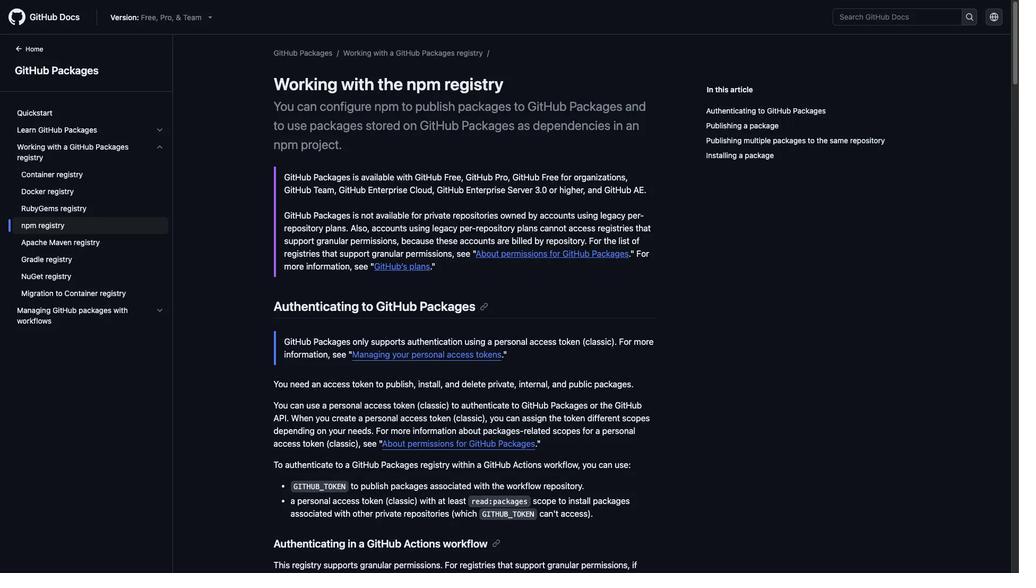 Task type: locate. For each thing, give the bounding box(es) containing it.
authenticating to github packages link down github's
[[274, 299, 488, 314]]

about permissions for github packages link for cannot
[[476, 249, 629, 258]]

search image
[[965, 13, 974, 21]]

package down multiple
[[745, 151, 774, 160]]

per- up ." for more information, see "
[[460, 223, 476, 233]]

3 you from the top
[[274, 401, 288, 410]]

on right stored
[[403, 118, 417, 133]]

1 vertical spatial github packages link
[[13, 63, 160, 79]]

workflow up the scope at the bottom right of page
[[507, 482, 541, 491]]

you for you can use a personal access token (classic) to authenticate to github packages or the github api. when you create a personal access token (classic), you can assign the token different scopes depending on your needs. for more information about packages-related scopes for a personal access token (classic), see "
[[274, 401, 288, 410]]

0 horizontal spatial an
[[312, 380, 321, 389]]

1 horizontal spatial more
[[391, 426, 411, 436]]

cloud,
[[410, 185, 435, 195]]

container down "nuget registry" link on the left top of page
[[64, 289, 98, 298]]

2 vertical spatial working
[[17, 142, 45, 151]]

0 horizontal spatial your
[[329, 426, 346, 436]]

1 horizontal spatial publish
[[415, 99, 455, 114]]

1 horizontal spatial support
[[340, 249, 370, 258]]

0 horizontal spatial workflow
[[443, 538, 488, 550]]

your down create
[[329, 426, 346, 436]]

." inside ." for more information, see "
[[629, 249, 634, 258]]

is inside github packages is available with github free, github pro, github free for organizations, github team, github enterprise cloud, github enterprise server 3.0 or higher, and github ae.
[[353, 173, 359, 182]]

1 publishing from the top
[[706, 121, 742, 130]]

see inside the you can use a personal access token (classic) to authenticate to github packages or the github api. when you create a personal access token (classic), you can assign the token different scopes depending on your needs. for more information about packages-related scopes for a personal access token (classic), see "
[[363, 439, 377, 449]]

select language: current language is english image
[[990, 13, 998, 21]]

use up project.
[[287, 118, 307, 133]]

1 vertical spatial scopes
[[553, 426, 580, 436]]

2 publishing from the top
[[706, 136, 742, 145]]

1 is from the top
[[353, 173, 359, 182]]

permissions, down "because"
[[406, 249, 454, 258]]

is for not
[[353, 211, 359, 220]]

1 vertical spatial registries
[[284, 249, 320, 258]]

1 vertical spatial that
[[322, 249, 337, 258]]

(classic)
[[417, 401, 449, 410], [385, 496, 418, 506]]

github_token inside github_token can't access).
[[482, 510, 534, 519]]

authenticating in a github actions workflow link
[[274, 538, 500, 550]]

registry inside working with a github packages registry
[[17, 153, 43, 162]]

1 vertical spatial private
[[375, 509, 402, 519]]

0 horizontal spatial publish
[[361, 482, 389, 491]]

can left configure at top
[[297, 99, 317, 114]]

information,
[[306, 262, 352, 271], [284, 350, 330, 359]]

1 working with a github packages registry element from the top
[[8, 139, 173, 302]]

github_token
[[293, 483, 346, 491], [482, 510, 534, 519]]

github_token can't access).
[[482, 509, 593, 519]]

authenticate
[[461, 401, 509, 410], [285, 460, 333, 470]]

working down the learn
[[17, 142, 45, 151]]

2 working with a github packages registry element from the top
[[8, 166, 173, 302]]

repositories
[[453, 211, 498, 220], [404, 509, 449, 519]]

enterprise up not
[[368, 185, 407, 195]]

0 vertical spatial (classic)
[[417, 401, 449, 410]]

packages inside scope to install packages associated with other private repositories (which
[[593, 496, 630, 506]]

is
[[353, 173, 359, 182], [353, 211, 359, 220]]

in inside you can configure npm to publish packages to github packages and to use packages stored on github packages as dependencies in an npm project.
[[613, 118, 623, 133]]

1 horizontal spatial scopes
[[622, 414, 650, 423]]

github_token inside github_token to publish packages associated with the workflow repository.
[[293, 483, 346, 491]]

access inside github packages is not available for private repositories owned by accounts using legacy per- repository plans. also, accounts using legacy per-repository plans cannot access registries that support granular permissions, because these accounts are billed by repository. for the list of registries that support granular permissions, see "
[[569, 223, 596, 233]]

associated inside scope to install packages associated with other private repositories (which
[[291, 509, 332, 519]]

0 horizontal spatial scopes
[[553, 426, 580, 436]]

registry
[[457, 48, 483, 57], [444, 74, 504, 94], [17, 153, 43, 162], [57, 170, 83, 179], [48, 187, 74, 196], [60, 204, 87, 213], [38, 221, 64, 230], [74, 238, 100, 247], [46, 255, 72, 264], [45, 272, 71, 281], [100, 289, 126, 298], [420, 460, 450, 470], [292, 561, 321, 570]]

token left publish,
[[352, 380, 374, 389]]

for down of on the right of the page
[[637, 249, 649, 258]]

about permissions for github packages link down cannot
[[476, 249, 629, 258]]

is left not
[[353, 211, 359, 220]]

0 vertical spatial or
[[549, 185, 557, 195]]

1 enterprise from the left
[[368, 185, 407, 195]]

you up packages- at the bottom of the page
[[490, 414, 504, 423]]

because
[[401, 236, 434, 246]]

." down related
[[535, 439, 541, 449]]

to
[[402, 99, 413, 114], [514, 99, 525, 114], [758, 106, 765, 115], [274, 118, 284, 133], [808, 136, 815, 145], [56, 289, 62, 298], [362, 299, 373, 314], [376, 380, 384, 389], [451, 401, 459, 410], [512, 401, 519, 410], [335, 460, 343, 470], [351, 482, 358, 491], [558, 496, 566, 506]]

free
[[542, 173, 559, 182]]

(classic) down github_token to publish packages associated with the workflow repository.
[[385, 496, 418, 506]]

" inside ." for more information, see "
[[370, 262, 374, 271]]

1 vertical spatial using
[[409, 223, 430, 233]]

."
[[629, 249, 634, 258], [430, 262, 436, 271], [502, 350, 507, 359], [535, 439, 541, 449]]

permissions, left if at the bottom right
[[581, 561, 630, 570]]

publishing for publishing multiple packages to the same repository
[[706, 136, 742, 145]]

that inside this registry supports granular permissions. for registries that support granular permissions, if
[[498, 561, 513, 570]]

working up configure at top
[[274, 74, 338, 94]]

container up docker
[[21, 170, 55, 179]]

2 vertical spatial more
[[391, 426, 411, 436]]

the up read:packages
[[492, 482, 504, 491]]

1 vertical spatial about
[[382, 439, 405, 449]]

permissions for about permissions for github packages ."
[[408, 439, 454, 449]]

information, down plans.
[[306, 262, 352, 271]]

2 horizontal spatial working
[[343, 48, 371, 57]]

permissions for about permissions for github packages
[[501, 249, 548, 258]]

per- up of on the right of the page
[[628, 211, 644, 220]]

and inside you can configure npm to publish packages to github packages and to use packages stored on github packages as dependencies in an npm project.
[[625, 99, 646, 114]]

2 / from the left
[[487, 48, 489, 57]]

managing up workflows
[[17, 306, 51, 315]]

1 vertical spatial working
[[274, 74, 338, 94]]

0 vertical spatial container
[[21, 170, 55, 179]]

for inside the you can use a personal access token (classic) to authenticate to github packages or the github api. when you create a personal access token (classic), you can assign the token different scopes depending on your needs. for more information about packages-related scopes for a personal access token (classic), see "
[[583, 426, 593, 436]]

see
[[457, 249, 470, 258], [354, 262, 368, 271], [332, 350, 346, 359], [363, 439, 377, 449]]

you inside the you can use a personal access token (classic) to authenticate to github packages or the github api. when you create a personal access token (classic), you can assign the token different scopes depending on your needs. for more information about packages-related scopes for a personal access token (classic), see "
[[274, 401, 288, 410]]

scope to install packages associated with other private repositories (which
[[291, 496, 630, 519]]

0 vertical spatial managing
[[17, 306, 51, 315]]

learn github packages button
[[13, 122, 168, 139]]

1 vertical spatial on
[[317, 426, 327, 436]]

0 vertical spatial package
[[750, 121, 779, 130]]

access
[[569, 223, 596, 233], [530, 337, 557, 347], [447, 350, 474, 359], [323, 380, 350, 389], [364, 401, 391, 410], [400, 414, 427, 423], [274, 439, 300, 449], [333, 496, 360, 506]]

0 horizontal spatial or
[[549, 185, 557, 195]]

0 horizontal spatial using
[[409, 223, 430, 233]]

0 vertical spatial permissions
[[501, 249, 548, 258]]

package up multiple
[[750, 121, 779, 130]]

access up internal,
[[530, 337, 557, 347]]

2 horizontal spatial using
[[577, 211, 598, 220]]

access up create
[[323, 380, 350, 389]]

an inside you can configure npm to publish packages to github packages and to use packages stored on github packages as dependencies in an npm project.
[[626, 118, 639, 133]]

for inside github packages is not available for private repositories owned by accounts using legacy per- repository plans. also, accounts using legacy per-repository plans cannot access registries that support granular permissions, because these accounts are billed by repository. for the list of registries that support granular permissions, see "
[[589, 236, 602, 246]]

use inside the you can use a personal access token (classic) to authenticate to github packages or the github api. when you create a personal access token (classic), you can assign the token different scopes depending on your needs. for more information about packages-related scopes for a personal access token (classic), see "
[[306, 401, 320, 410]]

2 horizontal spatial support
[[515, 561, 545, 570]]

2 sc 9kayk9 0 image from the top
[[156, 143, 164, 151]]

0 vertical spatial (classic),
[[453, 414, 488, 423]]

packages
[[300, 48, 333, 57], [422, 48, 455, 57], [52, 64, 99, 76], [570, 99, 622, 114], [793, 106, 826, 115], [462, 118, 515, 133], [64, 125, 97, 134], [96, 142, 129, 151], [313, 173, 350, 182], [313, 211, 350, 220], [592, 249, 629, 258], [420, 299, 476, 314], [313, 337, 350, 347], [551, 401, 588, 410], [498, 439, 535, 449], [381, 460, 418, 470]]

0 vertical spatial working
[[343, 48, 371, 57]]

0 horizontal spatial actions
[[404, 538, 441, 550]]

1 vertical spatial more
[[634, 337, 654, 347]]

personal inside github packages only supports authentication using a personal access token (classic). for more information, see "
[[494, 337, 527, 347]]

1 vertical spatial github_token
[[482, 510, 534, 519]]

authenticating for the leftmost the authenticating to github packages link
[[274, 299, 359, 314]]

container registry link
[[13, 166, 168, 183]]

working up working with the npm registry
[[343, 48, 371, 57]]

0 vertical spatial sc 9kayk9 0 image
[[156, 126, 164, 134]]

managing down the "only"
[[352, 350, 390, 359]]

public
[[569, 380, 592, 389]]

managing inside "managing github packages with workflows"
[[17, 306, 51, 315]]

free, down you can configure npm to publish packages to github packages and to use packages stored on github packages as dependencies in an npm project.
[[444, 173, 464, 182]]

see inside github packages only supports authentication using a personal access token (classic). for more information, see "
[[332, 350, 346, 359]]

team,
[[313, 185, 337, 195]]

1 horizontal spatial managing
[[352, 350, 390, 359]]

1 vertical spatial associated
[[291, 509, 332, 519]]

nuget registry
[[21, 272, 71, 281]]

the right assign at the bottom of page
[[549, 414, 561, 423]]

2 vertical spatial accounts
[[460, 236, 495, 246]]

1 vertical spatial your
[[329, 426, 346, 436]]

token up other
[[362, 496, 383, 506]]

need
[[290, 380, 309, 389]]

more inside github packages only supports authentication using a personal access token (classic). for more information, see "
[[634, 337, 654, 347]]

token left (classic).
[[559, 337, 580, 347]]

by right billed
[[535, 236, 544, 246]]

can inside you can configure npm to publish packages to github packages and to use packages stored on github packages as dependencies in an npm project.
[[297, 99, 317, 114]]

accounts down not
[[372, 223, 407, 233]]

1 horizontal spatial your
[[392, 350, 409, 359]]

0 vertical spatial accounts
[[540, 211, 575, 220]]

repositories inside scope to install packages associated with other private repositories (which
[[404, 509, 449, 519]]

for up "higher," in the top of the page
[[561, 173, 572, 182]]

1 vertical spatial accounts
[[372, 223, 407, 233]]

(classic), up about
[[453, 414, 488, 423]]

use
[[287, 118, 307, 133], [306, 401, 320, 410]]

associated left other
[[291, 509, 332, 519]]

1 vertical spatial repositories
[[404, 509, 449, 519]]

for inside github packages is not available for private repositories owned by accounts using legacy per- repository plans. also, accounts using legacy per-repository plans cannot access registries that support granular permissions, because these accounts are billed by repository. for the list of registries that support granular permissions, see "
[[411, 211, 422, 220]]

rubygems registry
[[21, 204, 87, 213]]

legacy up these
[[432, 223, 457, 233]]

authenticating to github packages up the "only"
[[274, 299, 476, 314]]

a inside github packages only supports authentication using a personal access token (classic). for more information, see "
[[488, 337, 492, 347]]

a inside working with a github packages registry
[[64, 142, 68, 151]]

actions
[[513, 460, 542, 470], [404, 538, 441, 550]]

about permissions for github packages link down about
[[382, 439, 535, 449]]

using inside github packages only supports authentication using a personal access token (classic). for more information, see "
[[465, 337, 485, 347]]

2 vertical spatial authenticating
[[274, 538, 345, 550]]

1 vertical spatial publish
[[361, 482, 389, 491]]

0 vertical spatial publish
[[415, 99, 455, 114]]

1 vertical spatial plans
[[410, 262, 430, 271]]

repository. down workflow,
[[543, 482, 584, 491]]

sc 9kayk9 0 image
[[156, 126, 164, 134], [156, 143, 164, 151]]

container
[[21, 170, 55, 179], [64, 289, 98, 298]]

an
[[626, 118, 639, 133], [312, 380, 321, 389]]

or right 3.0
[[549, 185, 557, 195]]

github_token to publish packages associated with the workflow repository.
[[293, 482, 584, 491]]

1 vertical spatial publishing
[[706, 136, 742, 145]]

stored
[[366, 118, 400, 133]]

npm left project.
[[274, 137, 298, 152]]

0 horizontal spatial github packages link
[[13, 63, 160, 79]]

1 you from the top
[[274, 99, 294, 114]]

needs.
[[348, 426, 374, 436]]

2 horizontal spatial permissions,
[[581, 561, 630, 570]]

in right 'dependencies'
[[613, 118, 623, 133]]

accounts
[[540, 211, 575, 220], [372, 223, 407, 233], [460, 236, 495, 246]]

&
[[176, 12, 181, 21]]

publish up other
[[361, 482, 389, 491]]

scopes right related
[[553, 426, 580, 436]]

github_token for to
[[293, 483, 346, 491]]

packages inside dropdown button
[[64, 125, 97, 134]]

legacy up list
[[600, 211, 626, 220]]

github inside github packages is not available for private repositories owned by accounts using legacy per- repository plans. also, accounts using legacy per-repository plans cannot access registries that support granular permissions, because these accounts are billed by repository. for the list of registries that support granular permissions, see "
[[284, 211, 311, 220]]

repositories down github packages is available with github free, github pro, github free for organizations, github team, github enterprise cloud, github enterprise server 3.0 or higher, and github ae.
[[453, 211, 498, 220]]

repositories inside github packages is not available for private repositories owned by accounts using legacy per- repository plans. also, accounts using legacy per-repository plans cannot access registries that support granular permissions, because these accounts are billed by repository. for the list of registries that support granular permissions, see "
[[453, 211, 498, 220]]

2 vertical spatial you
[[274, 401, 288, 410]]

support inside this registry supports granular permissions. for registries that support granular permissions, if
[[515, 561, 545, 570]]

1 / from the left
[[337, 48, 339, 57]]

about for about permissions for github packages
[[476, 249, 499, 258]]

managing your personal access tokens ."
[[352, 350, 507, 359]]

using up tokens
[[465, 337, 485, 347]]

working with a github packages registry element
[[8, 139, 173, 302], [8, 166, 173, 302]]

0 vertical spatial github packages link
[[274, 48, 333, 57]]

version:
[[110, 12, 139, 21]]

the left same
[[817, 136, 828, 145]]

0 vertical spatial scopes
[[622, 414, 650, 423]]

you for you need an access token to publish, install, and delete private, internal, and public packages.
[[274, 380, 288, 389]]

permissions, inside this registry supports granular permissions. for registries that support granular permissions, if
[[581, 561, 630, 570]]

authenticating to github packages up publishing a package
[[706, 106, 826, 115]]

to authenticate to a github packages registry within a github actions workflow, you can use:
[[274, 460, 631, 470]]

github inside github packages only supports authentication using a personal access token (classic). for more information, see "
[[284, 337, 311, 347]]

packages inside github packages only supports authentication using a personal access token (classic). for more information, see "
[[313, 337, 350, 347]]

(classic), down the needs.
[[326, 439, 361, 449]]

1 horizontal spatial associated
[[430, 482, 471, 491]]

publish inside you can configure npm to publish packages to github packages and to use packages stored on github packages as dependencies in an npm project.
[[415, 99, 455, 114]]

the up different
[[600, 401, 613, 410]]

workflow up this registry supports granular permissions. for registries that support granular permissions, if
[[443, 538, 488, 550]]

available
[[361, 173, 394, 182], [376, 211, 409, 220]]

for right the needs.
[[376, 426, 389, 436]]

0 vertical spatial authenticate
[[461, 401, 509, 410]]

in this article element
[[707, 84, 911, 95]]

publishing
[[706, 121, 742, 130], [706, 136, 742, 145]]

plans down "because"
[[410, 262, 430, 271]]

enterprise left server at the top of the page
[[466, 185, 505, 195]]

organizations,
[[574, 173, 628, 182]]

you right the when
[[316, 414, 330, 423]]

1 sc 9kayk9 0 image from the top
[[156, 126, 164, 134]]

repository
[[850, 136, 885, 145], [284, 223, 323, 233], [476, 223, 515, 233]]

you for you can configure npm to publish packages to github packages and to use packages stored on github packages as dependencies in an npm project.
[[274, 99, 294, 114]]

managing
[[17, 306, 51, 315], [352, 350, 390, 359]]

multiple
[[744, 136, 771, 145]]

0 vertical spatial an
[[626, 118, 639, 133]]

on inside the you can use a personal access token (classic) to authenticate to github packages or the github api. when you create a personal access token (classic), you can assign the token different scopes depending on your needs. for more information about packages-related scopes for a personal access token (classic), see "
[[317, 426, 327, 436]]

authenticate inside the you can use a personal access token (classic) to authenticate to github packages or the github api. when you create a personal access token (classic), you can assign the token different scopes depending on your needs. for more information about packages-related scopes for a personal access token (classic), see "
[[461, 401, 509, 410]]

with
[[373, 48, 388, 57], [341, 74, 374, 94], [47, 142, 62, 151], [397, 173, 413, 182], [113, 306, 128, 315], [474, 482, 490, 491], [420, 496, 436, 506], [334, 509, 350, 519]]

package
[[750, 121, 779, 130], [745, 151, 774, 160]]

1 horizontal spatial authenticate
[[461, 401, 509, 410]]

plans inside github packages is not available for private repositories owned by accounts using legacy per- repository plans. also, accounts using legacy per-repository plans cannot access registries that support granular permissions, because these accounts are billed by repository. for the list of registries that support granular permissions, see "
[[517, 223, 538, 233]]

0 vertical spatial github_token
[[293, 483, 346, 491]]

0 horizontal spatial about
[[382, 439, 405, 449]]

0 vertical spatial pro,
[[160, 12, 174, 21]]

1 horizontal spatial about
[[476, 249, 499, 258]]

with inside working with a github packages registry
[[47, 142, 62, 151]]

private up these
[[424, 211, 451, 220]]

accounts up cannot
[[540, 211, 575, 220]]

a personal access token (classic) with at least read:packages
[[291, 496, 528, 506]]

in this article
[[707, 85, 753, 94]]

workflow
[[507, 482, 541, 491], [443, 538, 488, 550]]

0 horizontal spatial permissions,
[[350, 236, 399, 246]]

working with the npm registry
[[274, 74, 504, 94]]

working with a github packages registry button
[[13, 139, 168, 166]]

2 enterprise from the left
[[466, 185, 505, 195]]

sc 9kayk9 0 image for learn github packages
[[156, 126, 164, 134]]

about
[[459, 426, 481, 436]]

1 vertical spatial authenticating
[[274, 299, 359, 314]]

1 horizontal spatial repository
[[476, 223, 515, 233]]

your up publish,
[[392, 350, 409, 359]]

managing github packages with workflows
[[17, 306, 128, 325]]

accounts up ." for more information, see "
[[460, 236, 495, 246]]

1 vertical spatial authenticating to github packages link
[[274, 299, 488, 314]]

0 vertical spatial about permissions for github packages link
[[476, 249, 629, 258]]

using down "higher," in the top of the page
[[577, 211, 598, 220]]

working for working with a github packages registry
[[17, 142, 45, 151]]

1 vertical spatial (classic),
[[326, 439, 361, 449]]

for right (classic).
[[619, 337, 632, 347]]

0 vertical spatial authenticating to github packages link
[[706, 104, 906, 118]]

pro,
[[160, 12, 174, 21], [495, 173, 510, 182]]

sc 9kayk9 0 image inside the learn github packages dropdown button
[[156, 126, 164, 134]]

install,
[[418, 380, 443, 389]]

sc 9kayk9 0 image inside working with a github packages registry 'dropdown button'
[[156, 143, 164, 151]]

supports down authenticating in a github actions workflow
[[324, 561, 358, 570]]

1 vertical spatial package
[[745, 151, 774, 160]]

2 vertical spatial using
[[465, 337, 485, 347]]

authenticate right to
[[285, 460, 333, 470]]

0 vertical spatial available
[[361, 173, 394, 182]]

0 horizontal spatial on
[[317, 426, 327, 436]]

or inside github packages is available with github free, github pro, github free for organizations, github team, github enterprise cloud, github enterprise server 3.0 or higher, and github ae.
[[549, 185, 557, 195]]

working with a github packages registry element containing container registry
[[8, 166, 173, 302]]

repository left plans.
[[284, 223, 323, 233]]

1 vertical spatial supports
[[324, 561, 358, 570]]

migration to container registry
[[21, 289, 126, 298]]

using up "because"
[[409, 223, 430, 233]]

1 horizontal spatial (classic),
[[453, 414, 488, 423]]

ae.
[[634, 185, 646, 195]]

server
[[508, 185, 533, 195]]

pro, up server at the top of the page
[[495, 173, 510, 182]]

packages inside github packages is not available for private repositories owned by accounts using legacy per- repository plans. also, accounts using legacy per-repository plans cannot access registries that support granular permissions, because these accounts are billed by repository. for the list of registries that support granular permissions, see "
[[313, 211, 350, 220]]

for down cannot
[[550, 249, 560, 258]]

you right workflow,
[[582, 460, 596, 470]]

on right depending
[[317, 426, 327, 436]]

github docs
[[30, 12, 80, 22]]

0 horizontal spatial per-
[[460, 223, 476, 233]]

github inside working with a github packages registry
[[70, 142, 94, 151]]

you can use a personal access token (classic) to authenticate to github packages or the github api. when you create a personal access token (classic), you can assign the token different scopes depending on your needs. for more information about packages-related scopes for a personal access token (classic), see "
[[274, 401, 650, 449]]

npm inside working with a github packages registry element
[[21, 221, 36, 230]]

/
[[337, 48, 339, 57], [487, 48, 489, 57]]

more inside ." for more information, see "
[[284, 262, 304, 271]]

use up the when
[[306, 401, 320, 410]]

for up "because"
[[411, 211, 422, 220]]

you inside you can configure npm to publish packages to github packages and to use packages stored on github packages as dependencies in an npm project.
[[274, 99, 294, 114]]

packages inside github packages is available with github free, github pro, github free for organizations, github team, github enterprise cloud, github enterprise server 3.0 or higher, and github ae.
[[313, 173, 350, 182]]

private inside scope to install packages associated with other private repositories (which
[[375, 509, 402, 519]]

and
[[625, 99, 646, 114], [588, 185, 602, 195], [445, 380, 460, 389], [552, 380, 567, 389]]

available right not
[[376, 211, 409, 220]]

2 vertical spatial support
[[515, 561, 545, 570]]

packages.
[[594, 380, 634, 389]]

working inside working with a github packages registry
[[17, 142, 45, 151]]

list
[[619, 236, 630, 246]]

workflow,
[[544, 460, 580, 470]]

packages-
[[483, 426, 524, 436]]

1 horizontal spatial pro,
[[495, 173, 510, 182]]

about permissions for github packages link
[[476, 249, 629, 258], [382, 439, 535, 449]]

actions left workflow,
[[513, 460, 542, 470]]

permissions down 'information'
[[408, 439, 454, 449]]

access right cannot
[[569, 223, 596, 233]]

npm registry
[[21, 221, 64, 230]]

npm up apache
[[21, 221, 36, 230]]

2 is from the top
[[353, 211, 359, 220]]

0 horizontal spatial working
[[17, 142, 45, 151]]

github's plans ."
[[374, 262, 436, 271]]

0 vertical spatial private
[[424, 211, 451, 220]]

token
[[559, 337, 580, 347], [352, 380, 374, 389], [393, 401, 415, 410], [429, 414, 451, 423], [564, 414, 585, 423], [303, 439, 324, 449], [362, 496, 383, 506]]

None search field
[[833, 8, 977, 25]]

managing for managing github packages with workflows
[[17, 306, 51, 315]]

on inside you can configure npm to publish packages to github packages and to use packages stored on github packages as dependencies in an npm project.
[[403, 118, 417, 133]]

2 you from the top
[[274, 380, 288, 389]]

authenticate down "delete"
[[461, 401, 509, 410]]

1 horizontal spatial plans
[[517, 223, 538, 233]]

1 vertical spatial you
[[274, 380, 288, 389]]

team
[[183, 12, 202, 21]]

2 vertical spatial registries
[[460, 561, 495, 570]]

0 vertical spatial by
[[528, 211, 538, 220]]

this
[[715, 85, 729, 94]]

same
[[830, 136, 848, 145]]

for right permissions.
[[445, 561, 458, 570]]

packages
[[458, 99, 511, 114], [310, 118, 363, 133], [773, 136, 806, 145], [79, 306, 111, 315], [391, 482, 428, 491], [593, 496, 630, 506]]

for left list
[[589, 236, 602, 246]]

github_token for can't
[[482, 510, 534, 519]]

repositories down at at bottom
[[404, 509, 449, 519]]

." down of on the right of the page
[[629, 249, 634, 258]]

see inside ." for more information, see "
[[354, 262, 368, 271]]

access up 'information'
[[400, 414, 427, 423]]

scope
[[533, 496, 556, 506]]

with inside "managing github packages with workflows"
[[113, 306, 128, 315]]

is inside github packages is not available for private repositories owned by accounts using legacy per- repository plans. also, accounts using legacy per-repository plans cannot access registries that support granular permissions, because these accounts are billed by repository. for the list of registries that support granular permissions, see "
[[353, 211, 359, 220]]

1 vertical spatial managing
[[352, 350, 390, 359]]

actions up permissions.
[[404, 538, 441, 550]]

1 horizontal spatial supports
[[371, 337, 405, 347]]

legacy
[[600, 211, 626, 220], [432, 223, 457, 233]]



Task type: vqa. For each thing, say whether or not it's contained in the screenshot.
GitHub Marketplace Terms of Service
no



Task type: describe. For each thing, give the bounding box(es) containing it.
github's plans link
[[374, 262, 430, 271]]

different
[[587, 414, 620, 423]]

apache maven registry link
[[13, 234, 168, 251]]

for inside github packages is available with github free, github pro, github free for organizations, github team, github enterprise cloud, github enterprise server 3.0 or higher, and github ae.
[[561, 173, 572, 182]]

is for available
[[353, 173, 359, 182]]

for inside github packages only supports authentication using a personal access token (classic). for more information, see "
[[619, 337, 632, 347]]

apache maven registry
[[21, 238, 100, 247]]

docs
[[60, 12, 80, 22]]

1 vertical spatial workflow
[[443, 538, 488, 550]]

associated for the
[[430, 482, 471, 491]]

about for about permissions for github packages ."
[[382, 439, 405, 449]]

package for publishing a package
[[750, 121, 779, 130]]

also,
[[351, 223, 370, 233]]

learn
[[17, 125, 36, 134]]

2 horizontal spatial accounts
[[540, 211, 575, 220]]

with up configure at top
[[341, 74, 374, 94]]

with up read:packages
[[474, 482, 490, 491]]

token down depending
[[303, 439, 324, 449]]

0 horizontal spatial plans
[[410, 262, 430, 271]]

access inside github packages only supports authentication using a personal access token (classic). for more information, see "
[[530, 337, 557, 347]]

." down "because"
[[430, 262, 436, 271]]

authenticating in a github actions workflow
[[274, 538, 488, 550]]

can't
[[539, 509, 559, 519]]

access down authentication
[[447, 350, 474, 359]]

github packages / working with a github packages registry /
[[274, 48, 489, 57]]

the down github packages / working with a github packages registry /
[[378, 74, 403, 94]]

2 horizontal spatial repository
[[850, 136, 885, 145]]

0 horizontal spatial pro,
[[160, 12, 174, 21]]

1 vertical spatial by
[[535, 236, 544, 246]]

" inside github packages only supports authentication using a personal access token (classic). for more information, see "
[[348, 350, 352, 359]]

Search GitHub Docs search field
[[833, 9, 962, 25]]

0 horizontal spatial you
[[316, 414, 330, 423]]

can up the when
[[290, 401, 304, 410]]

learn github packages
[[17, 125, 97, 134]]

0 vertical spatial that
[[636, 223, 651, 233]]

1 vertical spatial legacy
[[432, 223, 457, 233]]

to inside scope to install packages associated with other private repositories (which
[[558, 496, 566, 506]]

container registry
[[21, 170, 83, 179]]

0 horizontal spatial (classic),
[[326, 439, 361, 449]]

." up private,
[[502, 350, 507, 359]]

packages inside publishing multiple packages to the same repository link
[[773, 136, 806, 145]]

can up packages- at the bottom of the page
[[506, 414, 520, 423]]

0 vertical spatial registries
[[598, 223, 633, 233]]

npm down working with a github packages registry link
[[407, 74, 441, 94]]

to inside working with a github packages registry element
[[56, 289, 62, 298]]

docker registry link
[[13, 183, 168, 200]]

assign
[[522, 414, 547, 423]]

0 vertical spatial per-
[[628, 211, 644, 220]]

to
[[274, 460, 283, 470]]

installing a package link
[[706, 148, 906, 163]]

1 vertical spatial support
[[340, 249, 370, 258]]

working with a github packages registry element containing working with a github packages registry
[[8, 139, 173, 302]]

publishing multiple packages to the same repository link
[[706, 133, 906, 148]]

least
[[448, 496, 466, 506]]

installing a package
[[706, 151, 774, 160]]

gradle
[[21, 255, 44, 264]]

github's
[[374, 262, 407, 271]]

supports inside github packages only supports authentication using a personal access token (classic). for more information, see "
[[371, 337, 405, 347]]

supports inside this registry supports granular permissions. for registries that support granular permissions, if
[[324, 561, 358, 570]]

packages inside "managing github packages with workflows"
[[79, 306, 111, 315]]

with inside github packages is available with github free, github pro, github free for organizations, github team, github enterprise cloud, github enterprise server 3.0 or higher, and github ae.
[[397, 173, 413, 182]]

workflows
[[17, 316, 51, 325]]

higher,
[[559, 185, 586, 195]]

with left at at bottom
[[420, 496, 436, 506]]

github packages
[[15, 64, 99, 76]]

github packages is available with github free, github pro, github free for organizations, github team, github enterprise cloud, github enterprise server 3.0 or higher, and github ae.
[[284, 173, 646, 195]]

or inside the you can use a personal access token (classic) to authenticate to github packages or the github api. when you create a personal access token (classic), you can assign the token different scopes depending on your needs. for more information about packages-related scopes for a personal access token (classic), see "
[[590, 401, 598, 410]]

(which
[[451, 509, 477, 519]]

token up 'information'
[[429, 414, 451, 423]]

github inside "managing github packages with workflows"
[[53, 306, 77, 315]]

1 horizontal spatial you
[[490, 414, 504, 423]]

package for installing a package
[[745, 151, 774, 160]]

with up working with the npm registry
[[373, 48, 388, 57]]

available inside github packages is not available for private repositories owned by accounts using legacy per- repository plans. also, accounts using legacy per-repository plans cannot access registries that support granular permissions, because these accounts are billed by repository. for the list of registries that support granular permissions, see "
[[376, 211, 409, 220]]

1 vertical spatial in
[[348, 538, 356, 550]]

1 vertical spatial per-
[[460, 223, 476, 233]]

publish,
[[386, 380, 416, 389]]

apache
[[21, 238, 47, 247]]

rubygems registry link
[[13, 200, 168, 217]]

0 horizontal spatial container
[[21, 170, 55, 179]]

pro, inside github packages is available with github free, github pro, github free for organizations, github team, github enterprise cloud, github enterprise server 3.0 or higher, and github ae.
[[495, 173, 510, 182]]

0 vertical spatial legacy
[[600, 211, 626, 220]]

cannot
[[540, 223, 566, 233]]

use:
[[615, 460, 631, 470]]

for down about
[[456, 439, 467, 449]]

" inside the you can use a personal access token (classic) to authenticate to github packages or the github api. when you create a personal access token (classic), you can assign the token different scopes depending on your needs. for more information about packages-related scopes for a personal access token (classic), see "
[[379, 439, 382, 449]]

npm up stored
[[374, 99, 399, 114]]

publishing a package
[[706, 121, 779, 130]]

see inside github packages is not available for private repositories owned by accounts using legacy per- repository plans. also, accounts using legacy per-repository plans cannot access registries that support granular permissions, because these accounts are billed by repository. for the list of registries that support granular permissions, see "
[[457, 249, 470, 258]]

home link
[[11, 45, 60, 55]]

as
[[517, 118, 530, 133]]

publishing multiple packages to the same repository
[[706, 136, 885, 145]]

packages inside working with a github packages registry
[[96, 142, 129, 151]]

0 vertical spatial using
[[577, 211, 598, 220]]

your inside the you can use a personal access token (classic) to authenticate to github packages or the github api. when you create a personal access token (classic), you can assign the token different scopes depending on your needs. for more information about packages-related scopes for a personal access token (classic), see "
[[329, 426, 346, 436]]

1 horizontal spatial permissions,
[[406, 249, 454, 258]]

0 horizontal spatial that
[[322, 249, 337, 258]]

registries inside this registry supports granular permissions. for registries that support granular permissions, if
[[460, 561, 495, 570]]

configure
[[320, 99, 372, 114]]

within
[[452, 460, 475, 470]]

project.
[[301, 137, 342, 152]]

0 horizontal spatial authenticating to github packages
[[274, 299, 476, 314]]

0 horizontal spatial free,
[[141, 12, 158, 21]]

gradle registry
[[21, 255, 72, 264]]

packages inside the you can use a personal access token (classic) to authenticate to github packages or the github api. when you create a personal access token (classic), you can assign the token different scopes depending on your needs. for more information about packages-related scopes for a personal access token (classic), see "
[[551, 401, 588, 410]]

nuget
[[21, 272, 43, 281]]

managing for managing your personal access tokens ."
[[352, 350, 390, 359]]

version: free, pro, & team
[[110, 12, 202, 21]]

nuget registry link
[[13, 268, 168, 285]]

for inside this registry supports granular permissions. for registries that support granular permissions, if
[[445, 561, 458, 570]]

depending
[[274, 426, 315, 436]]

0 vertical spatial authenticating
[[706, 106, 756, 115]]

triangle down image
[[206, 13, 214, 21]]

sc 9kayk9 0 image for working with a github packages registry
[[156, 143, 164, 151]]

create
[[332, 414, 356, 423]]

registry inside this registry supports granular permissions. for registries that support granular permissions, if
[[292, 561, 321, 570]]

2 horizontal spatial you
[[582, 460, 596, 470]]

authenticating for the authenticating in a github actions workflow link
[[274, 538, 345, 550]]

(classic) inside the you can use a personal access token (classic) to authenticate to github packages or the github api. when you create a personal access token (classic), you can assign the token different scopes depending on your needs. for more information about packages-related scopes for a personal access token (classic), see "
[[417, 401, 449, 410]]

0 vertical spatial your
[[392, 350, 409, 359]]

1 vertical spatial container
[[64, 289, 98, 298]]

0 vertical spatial support
[[284, 236, 314, 246]]

delete
[[462, 380, 486, 389]]

of
[[632, 236, 640, 246]]

and inside github packages is available with github free, github pro, github free for organizations, github team, github enterprise cloud, github enterprise server 3.0 or higher, and github ae.
[[588, 185, 602, 195]]

use inside you can configure npm to publish packages to github packages and to use packages stored on github packages as dependencies in an npm project.
[[287, 118, 307, 133]]

about permissions for github packages link for token
[[382, 439, 535, 449]]

available inside github packages is available with github free, github pro, github free for organizations, github team, github enterprise cloud, github enterprise server 3.0 or higher, and github ae.
[[361, 173, 394, 182]]

working with a github packages registry link
[[343, 48, 483, 57]]

github packages only supports authentication using a personal access token (classic). for more information, see "
[[284, 337, 654, 359]]

token inside github packages only supports authentication using a personal access token (classic). for more information, see "
[[559, 337, 580, 347]]

associated for other
[[291, 509, 332, 519]]

0 horizontal spatial accounts
[[372, 223, 407, 233]]

1 horizontal spatial github packages link
[[274, 48, 333, 57]]

authentication
[[407, 337, 462, 347]]

managing github packages with workflows button
[[13, 302, 168, 330]]

1 vertical spatial authenticate
[[285, 460, 333, 470]]

access up other
[[333, 496, 360, 506]]

about permissions for github packages ."
[[382, 439, 541, 449]]

are
[[497, 236, 509, 246]]

free, inside github packages is available with github free, github pro, github free for organizations, github team, github enterprise cloud, github enterprise server 3.0 or higher, and github ae.
[[444, 173, 464, 182]]

not
[[361, 211, 374, 220]]

1 vertical spatial repository.
[[543, 482, 584, 491]]

for inside the you can use a personal access token (classic) to authenticate to github packages or the github api. when you create a personal access token (classic), you can assign the token different scopes depending on your needs. for more information about packages-related scopes for a personal access token (classic), see "
[[376, 426, 389, 436]]

tokens
[[476, 350, 502, 359]]

migration
[[21, 289, 54, 298]]

private,
[[488, 380, 517, 389]]

" inside github packages is not available for private repositories owned by accounts using legacy per- repository plans. also, accounts using legacy per-repository plans cannot access registries that support granular permissions, because these accounts are billed by repository. for the list of registries that support granular permissions, see "
[[473, 249, 476, 258]]

1 horizontal spatial accounts
[[460, 236, 495, 246]]

1 vertical spatial (classic)
[[385, 496, 418, 506]]

for inside ." for more information, see "
[[637, 249, 649, 258]]

github packages element
[[0, 43, 173, 572]]

information, inside github packages only supports authentication using a personal access token (classic). for more information, see "
[[284, 350, 330, 359]]

0 horizontal spatial repository
[[284, 223, 323, 233]]

private inside github packages is not available for private repositories owned by accounts using legacy per- repository plans. also, accounts using legacy per-repository plans cannot access registries that support granular permissions, because these accounts are billed by repository. for the list of registries that support granular permissions, see "
[[424, 211, 451, 220]]

1 horizontal spatial actions
[[513, 460, 542, 470]]

permissions.
[[394, 561, 443, 570]]

token down publish,
[[393, 401, 415, 410]]

rubygems
[[21, 204, 58, 213]]

working for working with the npm registry
[[274, 74, 338, 94]]

docker registry
[[21, 187, 74, 196]]

dependencies
[[533, 118, 611, 133]]

0 vertical spatial workflow
[[507, 482, 541, 491]]

in
[[707, 85, 713, 94]]

0 horizontal spatial authenticating to github packages link
[[274, 299, 488, 314]]

token left different
[[564, 414, 585, 423]]

access).
[[561, 509, 593, 519]]

owned
[[500, 211, 526, 220]]

access down depending
[[274, 439, 300, 449]]

you need an access token to publish, install, and delete private, internal, and public packages.
[[274, 380, 634, 389]]

github docs link
[[8, 8, 88, 25]]

billed
[[512, 236, 532, 246]]

with inside scope to install packages associated with other private repositories (which
[[334, 509, 350, 519]]

1 vertical spatial actions
[[404, 538, 441, 550]]

about permissions for github packages
[[476, 249, 629, 258]]

repository. inside github packages is not available for private repositories owned by accounts using legacy per- repository plans. also, accounts using legacy per-repository plans cannot access registries that support granular permissions, because these accounts are billed by repository. for the list of registries that support granular permissions, see "
[[546, 236, 587, 246]]

docker
[[21, 187, 46, 196]]

you can configure npm to publish packages to github packages and to use packages stored on github packages as dependencies in an npm project.
[[274, 99, 646, 152]]

can left use:
[[599, 460, 613, 470]]

more inside the you can use a personal access token (classic) to authenticate to github packages or the github api. when you create a personal access token (classic), you can assign the token different scopes depending on your needs. for more information about packages-related scopes for a personal access token (classic), see "
[[391, 426, 411, 436]]

publishing for publishing a package
[[706, 121, 742, 130]]

information, inside ." for more information, see "
[[306, 262, 352, 271]]

managing your personal access tokens link
[[352, 350, 502, 359]]

information
[[413, 426, 456, 436]]

sc 9kayk9 0 image
[[156, 306, 164, 315]]

github packages is not available for private repositories owned by accounts using legacy per- repository plans. also, accounts using legacy per-repository plans cannot access registries that support granular permissions, because these accounts are billed by repository. for the list of registries that support granular permissions, see "
[[284, 211, 651, 258]]

maven
[[49, 238, 72, 247]]

publishing a package link
[[706, 118, 906, 133]]

api.
[[274, 414, 289, 423]]

gradle registry link
[[13, 251, 168, 268]]

access up the needs.
[[364, 401, 391, 410]]

0 vertical spatial authenticating to github packages
[[706, 106, 826, 115]]

the inside github packages is not available for private repositories owned by accounts using legacy per- repository plans. also, accounts using legacy per-repository plans cannot access registries that support granular permissions, because these accounts are billed by repository. for the list of registries that support granular permissions, see "
[[604, 236, 616, 246]]



